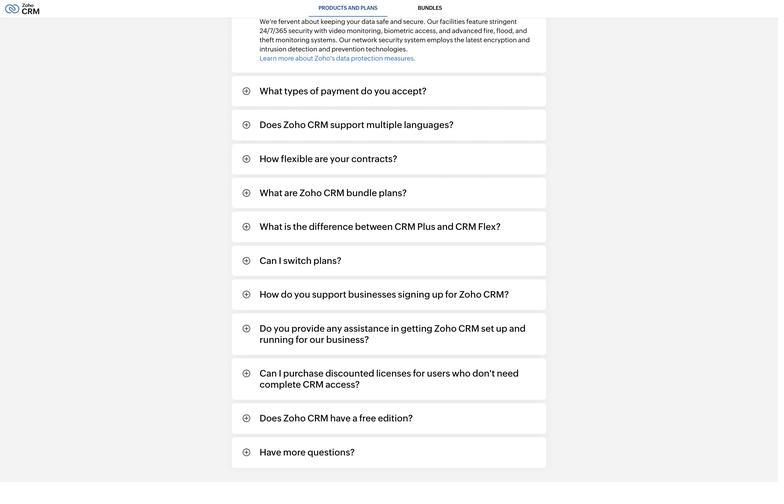 Task type: locate. For each thing, give the bounding box(es) containing it.
encryption
[[484, 36, 517, 44]]

0 horizontal spatial you
[[274, 323, 290, 334]]

and left plans
[[348, 5, 359, 11]]

bundle
[[346, 188, 377, 198]]

2 vertical spatial for
[[413, 368, 425, 379]]

can up complete
[[260, 368, 277, 379]]

1 horizontal spatial the
[[454, 36, 464, 44]]

monitoring,
[[347, 27, 383, 34]]

flex?
[[478, 222, 501, 232]]

1 vertical spatial how
[[260, 290, 279, 300]]

data
[[284, 1, 303, 12], [362, 18, 375, 25], [336, 54, 350, 62]]

prevention
[[332, 45, 365, 53]]

2 horizontal spatial data
[[362, 18, 375, 25]]

i for switch
[[279, 256, 281, 266]]

in
[[391, 323, 399, 334]]

network
[[352, 36, 377, 44]]

support for businesses
[[312, 290, 346, 300]]

facilities
[[440, 18, 465, 25]]

1 does from the top
[[260, 120, 282, 130]]

i up complete
[[279, 368, 281, 379]]

does zoho crm have a free edition?
[[260, 413, 413, 424]]

difference
[[309, 222, 353, 232]]

24/7/365
[[260, 27, 287, 34]]

multiple
[[366, 120, 402, 130]]

plans? right "switch"
[[313, 256, 341, 266]]

1 horizontal spatial are
[[315, 154, 328, 164]]

crm
[[308, 120, 328, 130], [324, 188, 345, 198], [395, 222, 416, 232], [455, 222, 476, 232], [458, 323, 479, 334], [303, 379, 324, 390], [308, 413, 328, 424]]

security up "technologies."
[[379, 36, 403, 44]]

for
[[445, 290, 457, 300], [296, 335, 308, 345], [413, 368, 425, 379]]

1 vertical spatial data
[[362, 18, 375, 25]]

1 how from the top
[[260, 154, 279, 164]]

complete
[[260, 379, 301, 390]]

and right set
[[509, 323, 526, 334]]

data up monitoring,
[[362, 18, 375, 25]]

0 vertical spatial how
[[260, 154, 279, 164]]

video
[[329, 27, 346, 34]]

0 vertical spatial for
[[445, 290, 457, 300]]

contracts?
[[351, 154, 397, 164]]

i inside can i purchase discounted licenses for users who don't need complete crm access?
[[279, 368, 281, 379]]

0 horizontal spatial data
[[284, 1, 303, 12]]

0 vertical spatial plans?
[[379, 188, 407, 198]]

our up access, in the top of the page
[[427, 18, 439, 25]]

0 vertical spatial i
[[279, 256, 281, 266]]

2 vertical spatial you
[[274, 323, 290, 334]]

does for does zoho crm support multiple languages?
[[260, 120, 282, 130]]

you
[[374, 86, 390, 96], [294, 290, 310, 300], [274, 323, 290, 334]]

systems.
[[311, 36, 338, 44]]

0 vertical spatial support
[[330, 120, 365, 130]]

i for purchase
[[279, 368, 281, 379]]

and inside do you provide any assistance in getting zoho crm set up and running for our business?
[[509, 323, 526, 334]]

my
[[268, 1, 282, 12]]

0 vertical spatial what
[[260, 86, 282, 96]]

up
[[432, 290, 443, 300], [496, 323, 507, 334]]

1 vertical spatial do
[[281, 290, 292, 300]]

0 vertical spatial can
[[260, 256, 277, 266]]

0 vertical spatial does
[[260, 120, 282, 130]]

1 vertical spatial security
[[379, 36, 403, 44]]

3 what from the top
[[260, 222, 282, 232]]

0 vertical spatial are
[[315, 154, 328, 164]]

0 vertical spatial do
[[361, 86, 372, 96]]

1 horizontal spatial do
[[361, 86, 372, 96]]

theft
[[260, 36, 274, 44]]

payment
[[321, 86, 359, 96]]

between
[[355, 222, 393, 232]]

you inside do you provide any assistance in getting zoho crm set up and running for our business?
[[274, 323, 290, 334]]

1 vertical spatial can
[[260, 368, 277, 379]]

0 vertical spatial the
[[454, 36, 464, 44]]

1 horizontal spatial you
[[294, 290, 310, 300]]

2 vertical spatial data
[[336, 54, 350, 62]]

detection
[[288, 45, 317, 53]]

1 what from the top
[[260, 86, 282, 96]]

1 vertical spatial for
[[296, 335, 308, 345]]

1 horizontal spatial up
[[496, 323, 507, 334]]

flexible
[[281, 154, 313, 164]]

2 horizontal spatial you
[[374, 86, 390, 96]]

with
[[314, 27, 327, 34]]

keeping
[[321, 18, 345, 25]]

have more questions?
[[260, 447, 355, 458]]

for inside can i purchase discounted licenses for users who don't need complete crm access?
[[413, 368, 425, 379]]

0 vertical spatial about
[[301, 18, 319, 25]]

more down intrusion
[[278, 54, 294, 62]]

0 horizontal spatial the
[[293, 222, 307, 232]]

is
[[284, 222, 291, 232]]

plans
[[361, 5, 378, 11]]

0 horizontal spatial do
[[281, 290, 292, 300]]

about up with at the left top
[[301, 18, 319, 25]]

our up prevention
[[339, 36, 351, 44]]

0 horizontal spatial our
[[339, 36, 351, 44]]

about down detection
[[295, 54, 313, 62]]

are
[[315, 154, 328, 164], [284, 188, 298, 198]]

data down prevention
[[336, 54, 350, 62]]

1 vertical spatial i
[[279, 368, 281, 379]]

need
[[497, 368, 519, 379]]

the
[[454, 36, 464, 44], [293, 222, 307, 232]]

for inside do you provide any assistance in getting zoho crm set up and running for our business?
[[296, 335, 308, 345]]

1 i from the top
[[279, 256, 281, 266]]

access,
[[415, 27, 438, 34]]

running
[[260, 335, 294, 345]]

and
[[348, 5, 359, 11], [390, 18, 402, 25], [439, 27, 451, 34], [515, 27, 527, 34], [518, 36, 530, 44], [319, 45, 330, 53], [437, 222, 454, 232], [509, 323, 526, 334]]

security up monitoring
[[288, 27, 313, 34]]

2 how from the top
[[260, 290, 279, 300]]

up right set
[[496, 323, 507, 334]]

1 can from the top
[[260, 256, 277, 266]]

2 what from the top
[[260, 188, 282, 198]]

a
[[352, 413, 358, 424]]

can
[[260, 256, 277, 266], [260, 368, 277, 379]]

does for does zoho crm have a free edition?
[[260, 413, 282, 424]]

do you provide any assistance in getting zoho crm set up and running for our business?
[[260, 323, 526, 345]]

1 horizontal spatial our
[[427, 18, 439, 25]]

1 vertical spatial what
[[260, 188, 282, 198]]

the right is
[[293, 222, 307, 232]]

1 vertical spatial are
[[284, 188, 298, 198]]

1 vertical spatial does
[[260, 413, 282, 424]]

and up employs
[[439, 27, 451, 34]]

more right have
[[283, 447, 306, 458]]

free
[[359, 413, 376, 424]]

data up fervent
[[284, 1, 303, 12]]

0 horizontal spatial up
[[432, 290, 443, 300]]

i
[[279, 256, 281, 266], [279, 368, 281, 379]]

crm inside do you provide any assistance in getting zoho crm set up and running for our business?
[[458, 323, 479, 334]]

1 horizontal spatial security
[[379, 36, 403, 44]]

latest
[[466, 36, 482, 44]]

0 vertical spatial more
[[278, 54, 294, 62]]

1 horizontal spatial plans?
[[379, 188, 407, 198]]

2 does from the top
[[260, 413, 282, 424]]

crm inside can i purchase discounted licenses for users who don't need complete crm access?
[[303, 379, 324, 390]]

can inside can i purchase discounted licenses for users who don't need complete crm access?
[[260, 368, 277, 379]]

2 can from the top
[[260, 368, 277, 379]]

technologies.
[[366, 45, 408, 53]]

does zoho crm support multiple languages?
[[260, 120, 454, 130]]

plus
[[417, 222, 435, 232]]

how
[[260, 154, 279, 164], [260, 290, 279, 300]]

secure.
[[403, 18, 426, 25]]

do
[[361, 86, 372, 96], [281, 290, 292, 300]]

more inside we're fervent about keeping your data safe and secure. our facilities feature stringent 24/7/365 security with video monitoring, biometric access, and advanced fire, flood, and theft monitoring systems. our network security system employs the latest encryption and intrusion detection and prevention technologies. learn more about zoho's data protection measures.
[[278, 54, 294, 62]]

plans? right bundle
[[379, 188, 407, 198]]

1 vertical spatial you
[[294, 290, 310, 300]]

0 vertical spatial security
[[288, 27, 313, 34]]

any
[[327, 323, 342, 334]]

0 vertical spatial our
[[427, 18, 439, 25]]

the down "advanced"
[[454, 36, 464, 44]]

and right the plus
[[437, 222, 454, 232]]

0 horizontal spatial plans?
[[313, 256, 341, 266]]

how do you support businesses signing up for zoho crm?
[[260, 290, 509, 300]]

zoho inside do you provide any assistance in getting zoho crm set up and running for our business?
[[434, 323, 457, 334]]

0 horizontal spatial are
[[284, 188, 298, 198]]

0 vertical spatial your
[[347, 18, 360, 25]]

safe?
[[305, 1, 327, 12]]

bundles
[[418, 5, 442, 11]]

0 horizontal spatial for
[[296, 335, 308, 345]]

safe
[[376, 18, 389, 25]]

2 i from the top
[[279, 368, 281, 379]]

1 vertical spatial support
[[312, 290, 346, 300]]

1 vertical spatial our
[[339, 36, 351, 44]]

1 horizontal spatial for
[[413, 368, 425, 379]]

businesses
[[348, 290, 396, 300]]

up right signing
[[432, 290, 443, 300]]

2 vertical spatial what
[[260, 222, 282, 232]]

business?
[[326, 335, 369, 345]]

1 vertical spatial up
[[496, 323, 507, 334]]

can left "switch"
[[260, 256, 277, 266]]

support
[[330, 120, 365, 130], [312, 290, 346, 300]]

your
[[347, 18, 360, 25], [330, 154, 350, 164]]

and right encryption
[[518, 36, 530, 44]]

i left "switch"
[[279, 256, 281, 266]]

0 vertical spatial you
[[374, 86, 390, 96]]



Task type: vqa. For each thing, say whether or not it's contained in the screenshot.
don't at the bottom right of page
yes



Task type: describe. For each thing, give the bounding box(es) containing it.
switch
[[283, 256, 312, 266]]

zoho's
[[315, 54, 335, 62]]

0 vertical spatial data
[[284, 1, 303, 12]]

monitoring
[[275, 36, 310, 44]]

what types of payment do you accept?
[[260, 86, 427, 96]]

who
[[452, 368, 471, 379]]

learn
[[260, 54, 277, 62]]

how for how flexible are your contracts?
[[260, 154, 279, 164]]

purchase
[[283, 368, 324, 379]]

and right 'flood,'
[[515, 27, 527, 34]]

and down systems.
[[319, 45, 330, 53]]

1 vertical spatial plans?
[[313, 256, 341, 266]]

1 vertical spatial about
[[295, 54, 313, 62]]

users
[[427, 368, 450, 379]]

protection
[[351, 54, 383, 62]]

fire,
[[483, 27, 495, 34]]

how flexible are your contracts?
[[260, 154, 397, 164]]

don't
[[472, 368, 495, 379]]

getting
[[401, 323, 433, 334]]

is my data safe?
[[260, 1, 327, 12]]

signing
[[398, 290, 430, 300]]

set
[[481, 323, 494, 334]]

do
[[260, 323, 272, 334]]

0 horizontal spatial security
[[288, 27, 313, 34]]

zoho crm logo image
[[5, 2, 40, 16]]

products
[[319, 5, 347, 11]]

provide
[[291, 323, 325, 334]]

how for how do you support businesses signing up for zoho crm?
[[260, 290, 279, 300]]

employs
[[427, 36, 453, 44]]

of
[[310, 86, 319, 96]]

assistance
[[344, 323, 389, 334]]

fervent
[[278, 18, 300, 25]]

can for can i switch plans?
[[260, 256, 277, 266]]

1 vertical spatial more
[[283, 447, 306, 458]]

what is the difference between crm plus and crm flex?
[[260, 222, 501, 232]]

we're
[[260, 18, 277, 25]]

have
[[260, 447, 281, 458]]

2 horizontal spatial for
[[445, 290, 457, 300]]

what are zoho crm bundle plans?
[[260, 188, 407, 198]]

we're fervent about keeping your data safe and secure. our facilities feature stringent 24/7/365 security with video monitoring, biometric access, and advanced fire, flood, and theft monitoring systems. our network security system employs the latest encryption and intrusion detection and prevention technologies. learn more about zoho's data protection measures.
[[260, 18, 530, 62]]

intrusion
[[260, 45, 287, 53]]

advanced
[[452, 27, 482, 34]]

languages?
[[404, 120, 454, 130]]

system
[[404, 36, 426, 44]]

crm?
[[483, 290, 509, 300]]

can for can i purchase discounted licenses for users who don't need complete crm access?
[[260, 368, 277, 379]]

support for multiple
[[330, 120, 365, 130]]

access?
[[325, 379, 360, 390]]

have
[[330, 413, 351, 424]]

can i switch plans?
[[260, 256, 341, 266]]

accept?
[[392, 86, 427, 96]]

learn more about zoho's data protection measures. link
[[260, 54, 416, 63]]

types
[[284, 86, 308, 96]]

is
[[260, 1, 267, 12]]

measures.
[[384, 54, 416, 62]]

1 vertical spatial your
[[330, 154, 350, 164]]

discounted
[[325, 368, 374, 379]]

what for what types of payment do you accept?
[[260, 86, 282, 96]]

stringent
[[489, 18, 517, 25]]

your inside we're fervent about keeping your data safe and secure. our facilities feature stringent 24/7/365 security with video monitoring, biometric access, and advanced fire, flood, and theft monitoring systems. our network security system employs the latest encryption and intrusion detection and prevention technologies. learn more about zoho's data protection measures.
[[347, 18, 360, 25]]

0 vertical spatial up
[[432, 290, 443, 300]]

products and plans
[[319, 5, 378, 11]]

edition?
[[378, 413, 413, 424]]

1 vertical spatial the
[[293, 222, 307, 232]]

what for what is the difference between crm plus and crm flex?
[[260, 222, 282, 232]]

flood,
[[496, 27, 514, 34]]

licenses
[[376, 368, 411, 379]]

biometric
[[384, 27, 414, 34]]

can i purchase discounted licenses for users who don't need complete crm access?
[[260, 368, 519, 390]]

what for what are zoho crm bundle plans?
[[260, 188, 282, 198]]

our
[[310, 335, 324, 345]]

the inside we're fervent about keeping your data safe and secure. our facilities feature stringent 24/7/365 security with video monitoring, biometric access, and advanced fire, flood, and theft monitoring systems. our network security system employs the latest encryption and intrusion detection and prevention technologies. learn more about zoho's data protection measures.
[[454, 36, 464, 44]]

and up biometric
[[390, 18, 402, 25]]

up inside do you provide any assistance in getting zoho crm set up and running for our business?
[[496, 323, 507, 334]]

questions?
[[307, 447, 355, 458]]

feature
[[466, 18, 488, 25]]

1 horizontal spatial data
[[336, 54, 350, 62]]



